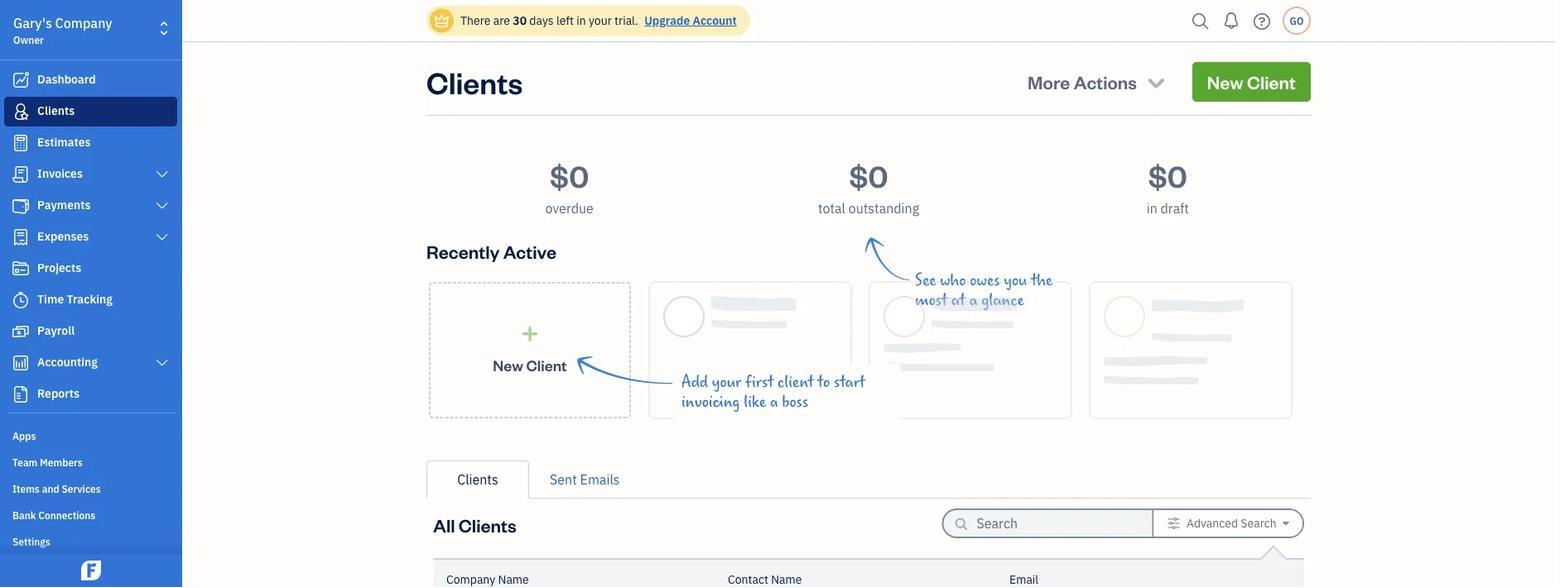Task type: vqa. For each thing, say whether or not it's contained in the screenshot.
3rd chevron large down image from the top of the the Main element
yes



Task type: describe. For each thing, give the bounding box(es) containing it.
trial.
[[615, 13, 638, 28]]

main element
[[0, 0, 224, 588]]

project image
[[11, 261, 31, 277]]

chevron large down image for expenses
[[155, 231, 170, 244]]

there
[[460, 13, 491, 28]]

payments link
[[4, 191, 177, 221]]

accounting link
[[4, 349, 177, 378]]

freshbooks image
[[78, 561, 104, 581]]

invoices
[[37, 166, 83, 181]]

actions
[[1074, 70, 1137, 94]]

projects
[[37, 260, 81, 276]]

add
[[682, 374, 708, 392]]

clients up all clients
[[457, 472, 498, 489]]

active
[[503, 240, 556, 263]]

plus image
[[520, 326, 540, 343]]

payroll link
[[4, 317, 177, 347]]

invoices link
[[4, 160, 177, 190]]

expense image
[[11, 229, 31, 246]]

upgrade account link
[[641, 13, 737, 28]]

days
[[529, 13, 554, 28]]

all clients
[[433, 514, 516, 537]]

time tracking
[[37, 292, 113, 307]]

team members
[[12, 456, 83, 470]]

estimates
[[37, 135, 91, 150]]

estimate image
[[11, 135, 31, 152]]

the
[[1031, 272, 1053, 290]]

apps
[[12, 430, 36, 443]]

chevron large down image for accounting
[[155, 357, 170, 370]]

dashboard link
[[4, 65, 177, 95]]

add your first client to start invoicing like a boss
[[682, 374, 865, 412]]

expenses
[[37, 229, 89, 244]]

recently
[[427, 240, 500, 263]]

caretdown image
[[1283, 518, 1289, 531]]

bank connections link
[[4, 503, 177, 528]]

bank
[[12, 509, 36, 523]]

a inside add your first client to start invoicing like a boss
[[770, 393, 778, 412]]

sent emails link
[[529, 461, 641, 499]]

0 vertical spatial new client link
[[1192, 62, 1311, 102]]

reports link
[[4, 380, 177, 410]]

clients right all
[[459, 514, 516, 537]]

0 vertical spatial new client
[[1207, 70, 1296, 94]]

outstanding
[[849, 200, 919, 217]]

bank connections
[[12, 509, 96, 523]]

upgrade
[[644, 13, 690, 28]]

gary's company owner
[[13, 14, 112, 46]]

1 vertical spatial new client link
[[429, 282, 631, 419]]

tracking
[[67, 292, 113, 307]]

1 vertical spatial new
[[493, 356, 523, 375]]

dashboard
[[37, 72, 96, 87]]

more
[[1028, 70, 1070, 94]]

0 horizontal spatial your
[[589, 13, 612, 28]]

$0 overdue
[[545, 156, 594, 217]]

settings
[[12, 536, 50, 549]]

sent emails
[[550, 472, 620, 489]]

0 vertical spatial in
[[577, 13, 586, 28]]

notifications image
[[1218, 4, 1245, 37]]

sent
[[550, 472, 577, 489]]

go
[[1290, 14, 1304, 27]]

settings link
[[4, 529, 177, 554]]

$0 total outstanding
[[818, 156, 919, 217]]

team
[[12, 456, 37, 470]]

projects link
[[4, 254, 177, 284]]

boss
[[782, 393, 808, 412]]

overdue
[[545, 200, 594, 217]]

left
[[556, 13, 574, 28]]

time tracking link
[[4, 286, 177, 316]]

0 vertical spatial clients link
[[4, 97, 177, 127]]

services
[[62, 483, 101, 496]]

reports
[[37, 386, 79, 402]]

your inside add your first client to start invoicing like a boss
[[712, 374, 742, 392]]

$0 for $0 overdue
[[550, 156, 589, 195]]

owes
[[970, 272, 1000, 290]]

0 horizontal spatial new client
[[493, 356, 567, 375]]

to
[[818, 374, 830, 392]]

apps link
[[4, 423, 177, 448]]

go to help image
[[1249, 9, 1275, 34]]

payroll
[[37, 323, 75, 339]]

more actions
[[1028, 70, 1137, 94]]



Task type: locate. For each thing, give the bounding box(es) containing it.
invoicing
[[682, 393, 740, 412]]

in right left
[[577, 13, 586, 28]]

0 vertical spatial your
[[589, 13, 612, 28]]

members
[[40, 456, 83, 470]]

2 $0 from the left
[[849, 156, 888, 195]]

time
[[37, 292, 64, 307]]

0 vertical spatial new
[[1207, 70, 1244, 94]]

items and services link
[[4, 476, 177, 501]]

clients link
[[4, 97, 177, 127], [427, 461, 529, 499]]

accounting
[[37, 355, 98, 370]]

a right at at the right of page
[[969, 292, 978, 310]]

30
[[513, 13, 527, 28]]

a inside "see who owes you the most at a glance"
[[969, 292, 978, 310]]

1 horizontal spatial new client
[[1207, 70, 1296, 94]]

$0 up outstanding on the right top
[[849, 156, 888, 195]]

advanced
[[1187, 516, 1238, 532]]

0 vertical spatial client
[[1247, 70, 1296, 94]]

like
[[744, 393, 766, 412]]

$0 inside the $0 total outstanding
[[849, 156, 888, 195]]

settings image
[[1167, 518, 1181, 531]]

connections
[[38, 509, 96, 523]]

1 vertical spatial clients link
[[427, 461, 529, 499]]

payment image
[[11, 198, 31, 214]]

report image
[[11, 387, 31, 403]]

$0 for $0 in draft
[[1148, 156, 1188, 195]]

chevron large down image down payments link at the top left of the page
[[155, 231, 170, 244]]

clients link up all clients
[[427, 461, 529, 499]]

account
[[693, 13, 737, 28]]

at
[[951, 292, 966, 310]]

there are 30 days left in your trial. upgrade account
[[460, 13, 737, 28]]

search
[[1241, 516, 1277, 532]]

chevrondown image
[[1145, 70, 1168, 94]]

who
[[940, 272, 966, 290]]

advanced search button
[[1154, 511, 1303, 537]]

$0 for $0 total outstanding
[[849, 156, 888, 195]]

0 horizontal spatial client
[[526, 356, 567, 375]]

money image
[[11, 324, 31, 340]]

1 vertical spatial in
[[1147, 200, 1158, 217]]

chevron large down image up expenses link at left
[[155, 200, 170, 213]]

go button
[[1283, 7, 1311, 35]]

your left trial.
[[589, 13, 612, 28]]

client down the go to help icon
[[1247, 70, 1296, 94]]

1 vertical spatial a
[[770, 393, 778, 412]]

$0 inside $0 in draft
[[1148, 156, 1188, 195]]

1 horizontal spatial $0
[[849, 156, 888, 195]]

most
[[915, 292, 947, 310]]

expenses link
[[4, 223, 177, 253]]

1 vertical spatial new client
[[493, 356, 567, 375]]

new client
[[1207, 70, 1296, 94], [493, 356, 567, 375]]

chevron large down image for invoices
[[155, 168, 170, 181]]

gary's
[[13, 14, 52, 32]]

items and services
[[12, 483, 101, 496]]

1 horizontal spatial a
[[969, 292, 978, 310]]

chart image
[[11, 355, 31, 372]]

clients inside main element
[[37, 103, 75, 118]]

1 chevron large down image from the top
[[155, 168, 170, 181]]

new client down plus icon
[[493, 356, 567, 375]]

chevron large down image down estimates link
[[155, 168, 170, 181]]

total
[[818, 200, 845, 217]]

payments
[[37, 198, 91, 213]]

in
[[577, 13, 586, 28], [1147, 200, 1158, 217]]

1 horizontal spatial client
[[1247, 70, 1296, 94]]

new
[[1207, 70, 1244, 94], [493, 356, 523, 375]]

company
[[55, 14, 112, 32]]

0 horizontal spatial new
[[493, 356, 523, 375]]

0 horizontal spatial a
[[770, 393, 778, 412]]

$0 in draft
[[1147, 156, 1189, 217]]

your up invoicing
[[712, 374, 742, 392]]

in inside $0 in draft
[[1147, 200, 1158, 217]]

chevron large down image for payments
[[155, 200, 170, 213]]

3 chevron large down image from the top
[[155, 231, 170, 244]]

0 horizontal spatial $0
[[550, 156, 589, 195]]

emails
[[580, 472, 620, 489]]

new down plus icon
[[493, 356, 523, 375]]

1 horizontal spatial your
[[712, 374, 742, 392]]

client down plus icon
[[526, 356, 567, 375]]

a right like
[[770, 393, 778, 412]]

a
[[969, 292, 978, 310], [770, 393, 778, 412]]

see
[[915, 272, 936, 290]]

2 chevron large down image from the top
[[155, 200, 170, 213]]

team members link
[[4, 450, 177, 475]]

glance
[[981, 292, 1024, 310]]

4 chevron large down image from the top
[[155, 357, 170, 370]]

1 vertical spatial your
[[712, 374, 742, 392]]

client image
[[11, 104, 31, 120]]

$0 up draft
[[1148, 156, 1188, 195]]

start
[[834, 374, 865, 392]]

Search text field
[[977, 511, 1126, 537]]

first
[[745, 374, 774, 392]]

crown image
[[433, 12, 451, 29]]

search image
[[1188, 9, 1214, 34]]

advanced search
[[1187, 516, 1277, 532]]

timer image
[[11, 292, 31, 309]]

dashboard image
[[11, 72, 31, 89]]

recently active
[[427, 240, 556, 263]]

clients down there
[[427, 62, 523, 101]]

0 horizontal spatial clients link
[[4, 97, 177, 127]]

new client down the go to help icon
[[1207, 70, 1296, 94]]

client
[[778, 374, 814, 392]]

clients link down dashboard link
[[4, 97, 177, 127]]

$0 inside $0 overdue
[[550, 156, 589, 195]]

in left draft
[[1147, 200, 1158, 217]]

new down 'notifications' icon
[[1207, 70, 1244, 94]]

see who owes you the most at a glance
[[915, 272, 1053, 310]]

you
[[1004, 272, 1027, 290]]

items
[[12, 483, 40, 496]]

1 horizontal spatial new
[[1207, 70, 1244, 94]]

$0
[[550, 156, 589, 195], [849, 156, 888, 195], [1148, 156, 1188, 195]]

draft
[[1161, 200, 1189, 217]]

invoice image
[[11, 166, 31, 183]]

your
[[589, 13, 612, 28], [712, 374, 742, 392]]

0 vertical spatial a
[[969, 292, 978, 310]]

2 horizontal spatial $0
[[1148, 156, 1188, 195]]

estimates link
[[4, 128, 177, 158]]

chevron large down image
[[155, 168, 170, 181], [155, 200, 170, 213], [155, 231, 170, 244], [155, 357, 170, 370]]

0 horizontal spatial new client link
[[429, 282, 631, 419]]

are
[[493, 13, 510, 28]]

1 horizontal spatial new client link
[[1192, 62, 1311, 102]]

all
[[433, 514, 455, 537]]

chevron large down image up reports link
[[155, 357, 170, 370]]

1 vertical spatial client
[[526, 356, 567, 375]]

1 horizontal spatial clients link
[[427, 461, 529, 499]]

1 horizontal spatial in
[[1147, 200, 1158, 217]]

owner
[[13, 33, 44, 46]]

clients
[[427, 62, 523, 101], [37, 103, 75, 118], [457, 472, 498, 489], [459, 514, 516, 537]]

3 $0 from the left
[[1148, 156, 1188, 195]]

chevron large down image inside payments link
[[155, 200, 170, 213]]

$0 up overdue
[[550, 156, 589, 195]]

clients up estimates
[[37, 103, 75, 118]]

more actions button
[[1013, 62, 1183, 102]]

0 horizontal spatial in
[[577, 13, 586, 28]]

1 $0 from the left
[[550, 156, 589, 195]]

and
[[42, 483, 59, 496]]



